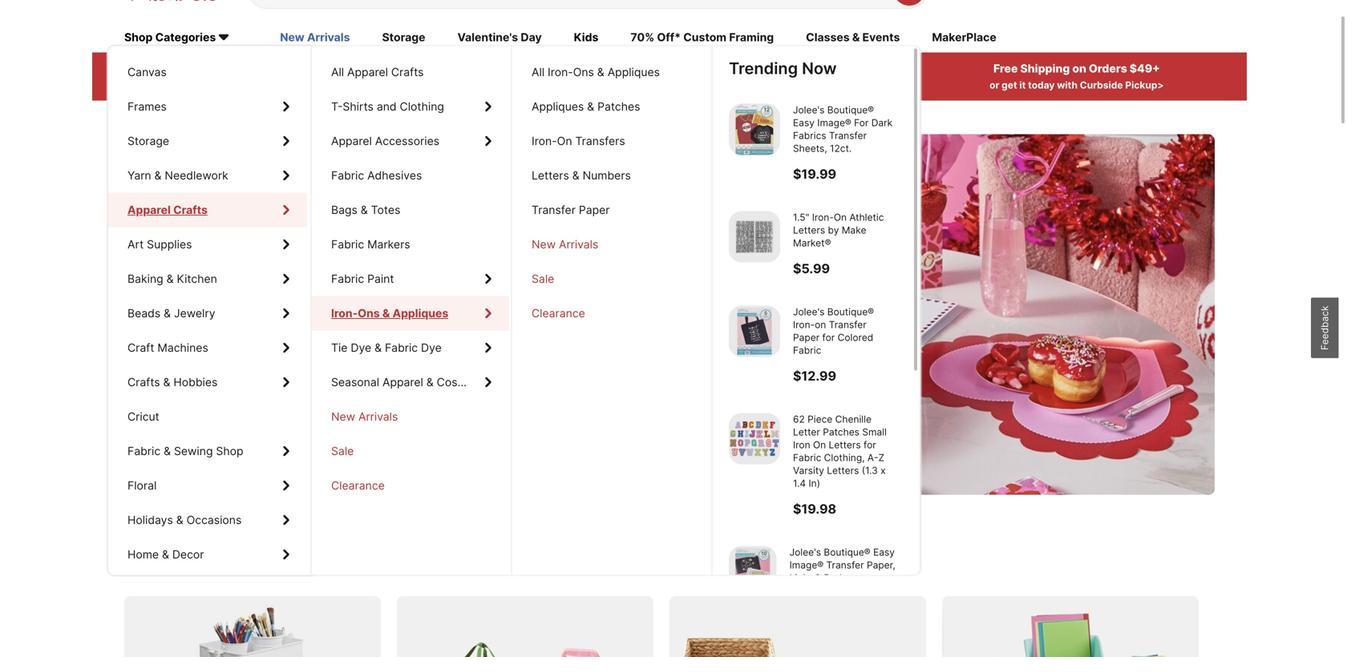 Task type: locate. For each thing, give the bounding box(es) containing it.
floral link
[[108, 469, 307, 503], [108, 469, 307, 503], [108, 469, 307, 503], [108, 469, 307, 503], [108, 469, 307, 503], [108, 469, 307, 503], [108, 469, 307, 503], [108, 469, 307, 503]]

1 vertical spatial it
[[211, 325, 224, 349]]

off down "totes"
[[353, 220, 411, 269]]

boutique® up colored
[[827, 306, 874, 318]]

0 horizontal spatial on
[[175, 551, 198, 575]]

new up price
[[280, 31, 304, 44]]

2 horizontal spatial on
[[834, 212, 847, 223]]

on right iron
[[813, 439, 826, 451]]

clothing
[[400, 100, 444, 113]]

2 vertical spatial on
[[813, 439, 826, 451]]

art supplies link for new arrivals
[[108, 227, 307, 262]]

sale
[[532, 272, 554, 286], [331, 445, 354, 458]]

three water hyacinth baskets in white, brown and tan image
[[670, 597, 926, 658]]

dark right 'light'
[[824, 572, 845, 584]]

markers
[[367, 238, 410, 251]]

appliques
[[608, 65, 660, 79], [532, 100, 584, 113], [393, 307, 448, 320]]

canvas for storage
[[127, 65, 167, 79]]

2 vertical spatial new arrivals
[[331, 410, 398, 424]]

home for 70% off* custom framing
[[127, 548, 159, 562]]

5 item undefined image from the top
[[729, 546, 777, 598]]

0 horizontal spatial ons
[[358, 307, 380, 320]]

paper down numbers
[[579, 203, 610, 217]]

easy inside jolee's boutique® easy image® for dark fabrics transfer sheets, 12ct.
[[793, 117, 815, 129]]

arrivals up the purchases
[[307, 31, 350, 44]]

it up shop now "button"
[[211, 325, 224, 349]]

boutique® inside jolee's boutique® easy image® for dark fabrics transfer sheets, 12ct.
[[827, 104, 874, 116]]

shipping
[[1020, 62, 1070, 76]]

sale link down the transfer paper link at the top
[[512, 262, 710, 296]]

iron-ons & appliques
[[331, 307, 448, 320]]

home & decor for 70% off* custom framing
[[127, 548, 204, 562]]

with inside the free shipping on orders $49+ or get it today with curbside pickup>
[[1057, 80, 1078, 91]]

make inside 1.5" iron-on athletic letters by make market®
[[842, 224, 866, 236]]

1 vertical spatial day
[[156, 265, 227, 314]]

jolee's up 'light'
[[790, 547, 821, 558]]

baking & kitchen for shop categories
[[127, 272, 217, 286]]

on left 'transfers'
[[557, 134, 572, 148]]

new arrivals for bottom new arrivals link
[[331, 410, 398, 424]]

0 vertical spatial day
[[521, 31, 542, 44]]

image® up 12ct. on the top
[[817, 117, 851, 129]]

0 horizontal spatial and
[[330, 325, 364, 349]]

0 vertical spatial for
[[822, 332, 835, 344]]

0 vertical spatial make
[[842, 224, 866, 236]]

now down handmade
[[205, 381, 230, 396]]

boutique® up paper,
[[824, 547, 871, 558]]

1 vertical spatial on
[[834, 212, 847, 223]]

fabric
[[331, 169, 364, 182], [331, 238, 364, 251], [331, 272, 364, 286], [385, 341, 418, 355], [793, 345, 821, 356], [127, 445, 160, 458], [127, 445, 160, 458], [127, 445, 160, 458], [127, 445, 160, 458], [127, 445, 160, 458], [127, 445, 160, 458], [127, 445, 160, 458], [127, 445, 160, 458], [793, 452, 821, 464]]

craft for valentine's day
[[127, 341, 154, 355]]

0 vertical spatial ons
[[573, 65, 594, 79]]

1 horizontal spatial appliques
[[532, 100, 584, 113]]

easy up paper,
[[873, 547, 895, 558]]

0 horizontal spatial off
[[202, 62, 220, 76]]

bags & totes
[[331, 203, 400, 217]]

sewing for classes & events
[[174, 445, 213, 458]]

now up apply> on the top of page
[[802, 59, 837, 78]]

1 horizontal spatial dark
[[871, 117, 893, 129]]

1 vertical spatial jolee's
[[793, 306, 825, 318]]

holidays & occasions for storage
[[127, 514, 242, 527]]

1 horizontal spatial sale link
[[512, 262, 710, 296]]

new arrivals link down the seasonal apparel & costumes
[[312, 400, 509, 434]]

1 horizontal spatial patches
[[823, 427, 860, 438]]

beads & jewelry for new arrivals
[[127, 307, 215, 320]]

t-shirts and clothing
[[331, 100, 444, 113]]

iron- up $12.99
[[793, 319, 815, 331]]

cricut link for storage
[[108, 400, 307, 434]]

0 horizontal spatial arrivals
[[307, 31, 350, 44]]

dye up the seasonal apparel & costumes
[[421, 341, 442, 355]]

jolee's
[[793, 104, 825, 116], [793, 306, 825, 318], [790, 547, 821, 558]]

fabric & sewing shop link for 70% off* custom framing
[[108, 434, 307, 469]]

iron- up when
[[548, 65, 573, 79]]

iron-on transfers link
[[512, 124, 710, 158]]

patches down chenille
[[823, 427, 860, 438]]

frames for new arrivals
[[127, 100, 167, 113]]

canvas link for storage
[[108, 55, 307, 89]]

needlework for valentine's day
[[165, 169, 228, 182]]

x
[[881, 465, 886, 477]]

2 with from the left
[[1057, 80, 1078, 91]]

for left colored
[[822, 332, 835, 344]]

jolee's inside jolee's boutique® iron-on transfer paper for colored fabric
[[793, 306, 825, 318]]

off
[[202, 62, 220, 76], [353, 220, 411, 269]]

beads & jewelry link for shop categories
[[108, 296, 307, 331]]

all
[[223, 62, 238, 76], [331, 65, 344, 79], [532, 65, 545, 79]]

1 vertical spatial new arrivals
[[532, 238, 598, 251]]

jolee's down $5.99
[[793, 306, 825, 318]]

on inside jolee's boutique® iron-on transfer paper for colored fabric
[[815, 319, 826, 331]]

arrivals for the topmost new arrivals link
[[307, 31, 350, 44]]

item undefined image left 'light'
[[729, 546, 777, 598]]

image® inside jolee's boutique® easy image® for dark fabrics transfer sheets, 12ct.
[[817, 117, 851, 129]]

letters up market®
[[793, 224, 825, 236]]

light
[[790, 572, 812, 584]]

fabric inside jolee's boutique® iron-on transfer paper for colored fabric
[[793, 345, 821, 356]]

art supplies for shop categories
[[127, 238, 192, 251]]

1 vertical spatial sale
[[331, 445, 354, 458]]

needlework
[[165, 169, 228, 182], [165, 169, 228, 182], [165, 169, 228, 182], [165, 169, 228, 182], [165, 169, 228, 182], [165, 169, 228, 182], [165, 169, 228, 182], [165, 169, 228, 182]]

1 horizontal spatial make
[[842, 224, 866, 236]]

appliques up the heartfelt.
[[393, 307, 448, 320]]

athletic
[[849, 212, 884, 223]]

transfer up 12ct. on the top
[[829, 130, 867, 142]]

item undefined image left 1.5"
[[729, 211, 780, 263]]

save on creative storage for every space.
[[124, 551, 512, 575]]

0 vertical spatial patches
[[597, 100, 640, 113]]

dark inside jolee's boutique® easy image® for dark fabrics transfer sheets, 12ct.
[[871, 117, 893, 129]]

yarn for valentine's day
[[127, 169, 151, 182]]

craft machines link for storage
[[108, 331, 307, 365]]

beads & jewelry link for new arrivals
[[108, 296, 307, 331]]

arrivals
[[307, 31, 350, 44], [559, 238, 598, 251], [358, 410, 398, 424]]

supplies for 70% off* custom framing
[[147, 238, 192, 251]]

item undefined image down "details"
[[729, 104, 780, 155]]

1 vertical spatial arrivals
[[559, 238, 598, 251]]

paper
[[579, 203, 610, 217], [793, 332, 820, 344]]

needlework for shop categories
[[165, 169, 228, 182]]

art for new arrivals
[[127, 238, 144, 251]]

2 dye from the left
[[421, 341, 442, 355]]

kitchen for shop categories
[[177, 272, 217, 286]]

save
[[124, 551, 170, 575]]

all inside 20% off all regular price purchases with code daily23us. exclusions apply>
[[223, 62, 238, 76]]

item undefined image left jolee's boutique® iron-on transfer paper for colored fabric
[[729, 306, 780, 357]]

machines for kids
[[157, 341, 208, 355]]

for up 'a-'
[[864, 439, 876, 451]]

2 horizontal spatial for
[[864, 439, 876, 451]]

pickup>
[[1125, 80, 1164, 91]]

2 vertical spatial boutique®
[[824, 547, 871, 558]]

1 horizontal spatial clearance
[[532, 307, 585, 320]]

space.
[[449, 551, 512, 575]]

craft machines link for kids
[[108, 331, 307, 365]]

jewelry for valentine's day
[[174, 307, 215, 320]]

2 horizontal spatial arrivals
[[559, 238, 598, 251]]

valentine's
[[457, 31, 518, 44], [421, 220, 618, 269]]

2 vertical spatial arrivals
[[358, 410, 398, 424]]

fabric paint link
[[312, 262, 509, 296]]

0 vertical spatial new arrivals
[[280, 31, 350, 44]]

1 horizontal spatial off
[[353, 220, 411, 269]]

new arrivals down transfer paper
[[532, 238, 598, 251]]

image® up 'light'
[[790, 560, 824, 571]]

0 vertical spatial image®
[[817, 117, 851, 129]]

shop for 70% off* custom framing
[[216, 445, 243, 458]]

fabrics
[[793, 130, 826, 142]]

appliques up your
[[608, 65, 660, 79]]

2 vertical spatial new
[[331, 410, 355, 424]]

arrivals down transfer paper
[[559, 238, 598, 251]]

iron-on transfers
[[532, 134, 625, 148]]

0 vertical spatial boutique®
[[827, 104, 874, 116]]

0 horizontal spatial now
[[205, 381, 230, 396]]

art for valentine's day
[[127, 238, 144, 251]]

boutique® up the for
[[827, 104, 874, 116]]

dark right the for
[[871, 117, 893, 129]]

ons up you
[[573, 65, 594, 79]]

craft machines for storage
[[127, 341, 208, 355]]

2 item undefined image from the top
[[729, 211, 780, 263]]

1 horizontal spatial arrivals
[[358, 410, 398, 424]]

beads for classes & events
[[127, 307, 161, 320]]

art for shop categories
[[127, 238, 144, 251]]

canvas for kids
[[127, 65, 167, 79]]

sale down transfer paper
[[532, 272, 554, 286]]

decor for 70% off* custom framing
[[172, 548, 204, 562]]

now inside "button"
[[205, 381, 230, 396]]

jewelry for classes & events
[[174, 307, 215, 320]]

1 vertical spatial clearance
[[331, 479, 385, 493]]

home
[[127, 548, 159, 562], [127, 548, 159, 562], [127, 548, 159, 562], [127, 548, 159, 562], [127, 548, 159, 562], [127, 548, 159, 562], [127, 548, 159, 562], [127, 548, 159, 562]]

baking & kitchen link for 70% off* custom framing
[[108, 262, 307, 296]]

floral link for shop categories
[[108, 469, 307, 503]]

shop now button
[[156, 369, 249, 408]]

ons down fabric paint
[[358, 307, 380, 320]]

1 vertical spatial and
[[330, 325, 364, 349]]

1 vertical spatial valentine's
[[421, 220, 618, 269]]

sewing for new arrivals
[[174, 445, 213, 458]]

holidays & occasions for kids
[[127, 514, 242, 527]]

0 horizontal spatial all
[[223, 62, 238, 76]]

today
[[1028, 80, 1055, 91]]

craft for storage
[[127, 341, 154, 355]]

on up by
[[834, 212, 847, 223]]

all iron-ons & appliques link
[[512, 55, 710, 89]]

1 horizontal spatial on
[[813, 439, 826, 451]]

70%
[[631, 31, 654, 44]]

holidays & occasions link for 70% off* custom framing
[[108, 503, 307, 538]]

holidays & occasions
[[127, 514, 242, 527], [127, 514, 242, 527], [127, 514, 242, 527], [127, 514, 242, 527], [127, 514, 242, 527], [127, 514, 242, 527], [127, 514, 242, 527], [127, 514, 242, 527]]

fabric inside the tie dye & fabric dye link
[[385, 341, 418, 355]]

make down athletic
[[842, 224, 866, 236]]

on
[[557, 134, 572, 148], [834, 212, 847, 223], [813, 439, 826, 451]]

make
[[842, 224, 866, 236], [156, 325, 207, 349]]

baking & kitchen link for kids
[[108, 262, 307, 296]]

for
[[822, 332, 835, 344], [864, 439, 876, 451], [361, 551, 387, 575]]

beads for storage
[[127, 307, 161, 320]]

sale down seasonal
[[331, 445, 354, 458]]

item undefined image inside jolee's boutique® easy image® transfer paper, light & dark link
[[729, 546, 777, 598]]

1 vertical spatial easy
[[873, 547, 895, 558]]

on up curbside
[[1072, 62, 1086, 76]]

day inside up to 40% off valentine's day supplies
[[156, 265, 227, 314]]

day
[[521, 31, 542, 44], [156, 265, 227, 314]]

transfer left paper,
[[826, 560, 864, 571]]

storage link
[[382, 29, 425, 47], [108, 124, 307, 158], [108, 124, 307, 158], [108, 124, 307, 158], [108, 124, 307, 158], [108, 124, 307, 158], [108, 124, 307, 158], [108, 124, 307, 158], [108, 124, 307, 158]]

70% off* custom framing
[[631, 31, 774, 44]]

bags
[[331, 203, 358, 217]]

apparel accessories
[[331, 134, 439, 148]]

decor
[[172, 548, 204, 562], [172, 548, 204, 562], [172, 548, 204, 562], [172, 548, 204, 562], [172, 548, 204, 562], [172, 548, 204, 562], [172, 548, 204, 562], [172, 548, 204, 562]]

0 horizontal spatial paper
[[579, 203, 610, 217]]

beads & jewelry link for classes & events
[[108, 296, 307, 331]]

fabric & sewing shop
[[127, 445, 243, 458], [127, 445, 243, 458], [127, 445, 243, 458], [127, 445, 243, 458], [127, 445, 243, 458], [127, 445, 243, 458], [127, 445, 243, 458], [127, 445, 243, 458]]

transfer up colored
[[829, 319, 867, 331]]

1 vertical spatial patches
[[823, 427, 860, 438]]

1 vertical spatial new arrivals link
[[512, 227, 710, 262]]

shop categories link
[[124, 29, 248, 47]]

supplies inside up to 40% off valentine's day supplies
[[236, 265, 392, 314]]

seasonal
[[331, 376, 379, 389]]

for inside "62 piece chenille letter patches small iron on letters for fabric clothing, a-z varsity letters (1.3 x 1.4 in)"
[[864, 439, 876, 451]]

supplies for storage
[[147, 238, 192, 251]]

& inside jolee's boutique® easy image® transfer paper, light & dark
[[815, 572, 821, 584]]

frames link for storage
[[108, 89, 307, 124]]

12ct.
[[830, 143, 852, 154]]

cricut link
[[108, 400, 307, 434], [108, 400, 307, 434], [108, 400, 307, 434], [108, 400, 307, 434], [108, 400, 307, 434], [108, 400, 307, 434], [108, 400, 307, 434], [108, 400, 307, 434]]

letters inside letters & numbers 'link'
[[532, 169, 569, 182]]

with right today
[[1057, 80, 1078, 91]]

0 vertical spatial arrivals
[[307, 31, 350, 44]]

0 horizontal spatial dye
[[351, 341, 371, 355]]

on right save
[[175, 551, 198, 575]]

0 horizontal spatial clearance
[[331, 479, 385, 493]]

holidays & occasions link for storage
[[108, 503, 307, 538]]

image® for light
[[790, 560, 824, 571]]

seasonal apparel & costumes link
[[312, 365, 509, 400]]

easy
[[793, 117, 815, 129], [873, 547, 895, 558]]

art supplies for storage
[[127, 238, 192, 251]]

0 vertical spatial dark
[[871, 117, 893, 129]]

and up seasonal
[[330, 325, 364, 349]]

yarn for new arrivals
[[127, 169, 151, 182]]

crafts & hobbies for kids
[[127, 376, 218, 389]]

beads for new arrivals
[[127, 307, 161, 320]]

1 horizontal spatial all
[[331, 65, 344, 79]]

$5.99
[[793, 261, 830, 277]]

1 vertical spatial clearance link
[[312, 469, 509, 503]]

transfer paper
[[532, 203, 610, 217]]

dye right tie
[[351, 341, 371, 355]]

baking for classes & events
[[127, 272, 163, 286]]

new down transfer paper
[[532, 238, 556, 251]]

daily23us.
[[227, 80, 284, 91]]

on up $12.99
[[815, 319, 826, 331]]

storage link for classes & events
[[108, 124, 307, 158]]

1 horizontal spatial paper
[[793, 332, 820, 344]]

cricut
[[127, 410, 159, 424], [127, 410, 159, 424], [127, 410, 159, 424], [127, 410, 159, 424], [127, 410, 159, 424], [127, 410, 159, 424], [127, 410, 159, 424], [127, 410, 159, 424]]

1 vertical spatial for
[[864, 439, 876, 451]]

1 horizontal spatial day
[[521, 31, 542, 44]]

art supplies link for kids
[[108, 227, 307, 262]]

price
[[285, 62, 314, 76]]

4 item undefined image from the top
[[729, 413, 780, 465]]

boutique® inside jolee's boutique® easy image® transfer paper, light & dark
[[824, 547, 871, 558]]

fabric & sewing shop link for shop categories
[[108, 434, 307, 469]]

1 horizontal spatial ons
[[573, 65, 594, 79]]

machines
[[157, 341, 208, 355], [157, 341, 208, 355], [157, 341, 208, 355], [157, 341, 208, 355], [157, 341, 208, 355], [157, 341, 208, 355], [157, 341, 208, 355], [157, 341, 208, 355]]

craft machines link
[[108, 331, 307, 365], [108, 331, 307, 365], [108, 331, 307, 365], [108, 331, 307, 365], [108, 331, 307, 365], [108, 331, 307, 365], [108, 331, 307, 365], [108, 331, 307, 365]]

baking & kitchen link for shop categories
[[108, 262, 307, 296]]

new arrivals link up price
[[280, 29, 350, 47]]

up
[[156, 220, 207, 269]]

3 item undefined image from the top
[[729, 306, 780, 357]]

1 item undefined image from the top
[[729, 104, 780, 155]]

yarn & needlework for storage
[[127, 169, 228, 182]]

0 horizontal spatial on
[[557, 134, 572, 148]]

item undefined image for $5.99
[[729, 211, 780, 263]]

1 horizontal spatial easy
[[873, 547, 895, 558]]

0 vertical spatial sale
[[532, 272, 554, 286]]

jolee's inside jolee's boutique® easy image® for dark fabrics transfer sheets, 12ct.
[[793, 104, 825, 116]]

baking for kids
[[127, 272, 163, 286]]

0 vertical spatial clearance link
[[512, 296, 710, 331]]

new arrivals link down transfer paper
[[512, 227, 710, 262]]

classes & events
[[806, 31, 900, 44]]

0 vertical spatial jolee's
[[793, 104, 825, 116]]

0 horizontal spatial clearance link
[[312, 469, 509, 503]]

needlework for new arrivals
[[165, 169, 228, 182]]

arrivals down seasonal
[[358, 410, 398, 424]]

with down 20%
[[179, 80, 200, 91]]

fabric paint
[[331, 272, 394, 286]]

62 piece chenille letter patches small iron on letters for fabric clothing, a-z varsity letters (1.3 x 1.4 in)
[[793, 414, 887, 489]]

image® inside jolee's boutique® easy image® transfer paper, light & dark
[[790, 560, 824, 571]]

it right get
[[1019, 80, 1026, 91]]

rewards
[[688, 62, 737, 76]]

storage for classes & events
[[127, 134, 169, 148]]

letters up transfer paper
[[532, 169, 569, 182]]

cricut link for shop categories
[[108, 400, 307, 434]]

for left every on the bottom
[[361, 551, 387, 575]]

white rolling cart with art supplies image
[[124, 597, 381, 658]]

0 horizontal spatial new
[[280, 31, 304, 44]]

apparel crafts link
[[108, 193, 307, 227], [108, 193, 307, 227], [108, 193, 307, 227], [108, 193, 307, 227], [108, 193, 307, 227], [108, 193, 307, 227], [108, 193, 307, 227], [108, 193, 307, 227]]

0 vertical spatial new
[[280, 31, 304, 44]]

dark inside jolee's boutique® easy image® transfer paper, light & dark
[[824, 572, 845, 584]]

2 vertical spatial for
[[361, 551, 387, 575]]

iron- up by
[[812, 212, 834, 223]]

0 horizontal spatial make
[[156, 325, 207, 349]]

colored
[[838, 332, 873, 344]]

1 vertical spatial off
[[353, 220, 411, 269]]

boutique® inside jolee's boutique® iron-on transfer paper for colored fabric
[[827, 306, 874, 318]]

machines for valentine's day
[[157, 341, 208, 355]]

craft machines link for shop categories
[[108, 331, 307, 365]]

1 horizontal spatial now
[[802, 59, 837, 78]]

0 vertical spatial clearance
[[532, 307, 585, 320]]

with inside 20% off all regular price purchases with code daily23us. exclusions apply>
[[179, 80, 200, 91]]

machines for storage
[[157, 341, 208, 355]]

frames link for shop categories
[[108, 89, 307, 124]]

2 horizontal spatial new
[[532, 238, 556, 251]]

a-
[[867, 452, 878, 464]]

1 horizontal spatial dye
[[421, 341, 442, 355]]

1 vertical spatial now
[[205, 381, 230, 396]]

and right shirts
[[377, 100, 397, 113]]

all up when
[[532, 65, 545, 79]]

1 with from the left
[[179, 80, 200, 91]]

sale link down seasonal apparel & costumes link
[[312, 434, 509, 469]]

0 horizontal spatial easy
[[793, 117, 815, 129]]

yarn & needlework for kids
[[127, 169, 228, 182]]

0 vertical spatial appliques
[[608, 65, 660, 79]]

0 vertical spatial easy
[[793, 117, 815, 129]]

hobbies
[[174, 376, 218, 389], [174, 376, 218, 389], [174, 376, 218, 389], [174, 376, 218, 389], [174, 376, 218, 389], [174, 376, 218, 389], [174, 376, 218, 389], [174, 376, 218, 389]]

floral for classes & events
[[127, 479, 157, 493]]

apparel crafts for storage
[[127, 203, 204, 217]]

clearance link
[[512, 296, 710, 331], [312, 469, 509, 503]]

letter
[[793, 427, 820, 438]]

0 vertical spatial on
[[1072, 62, 1086, 76]]

craft machines for kids
[[127, 341, 208, 355]]

easy inside jolee's boutique® easy image® transfer paper, light & dark
[[873, 547, 895, 558]]

on inside "62 piece chenille letter patches small iron on letters for fabric clothing, a-z varsity letters (1.3 x 1.4 in)"
[[813, 439, 826, 451]]

off inside up to 40% off valentine's day supplies
[[353, 220, 411, 269]]

jolee's down apply> on the top of page
[[793, 104, 825, 116]]

fabric inside fabric paint link
[[331, 272, 364, 286]]

make it handmade and heartfelt.
[[156, 325, 454, 349]]

easy up the fabrics
[[793, 117, 815, 129]]

0 vertical spatial on
[[557, 134, 572, 148]]

new arrivals up price
[[280, 31, 350, 44]]

item undefined image
[[729, 104, 780, 155], [729, 211, 780, 263], [729, 306, 780, 357], [729, 413, 780, 465], [729, 546, 777, 598]]

beads & jewelry link for valentine's day
[[108, 296, 307, 331]]

apparel crafts for shop categories
[[127, 203, 204, 217]]

paper up $12.99
[[793, 332, 820, 344]]

all up apply>
[[331, 65, 344, 79]]

holidays & occasions link for shop categories
[[108, 503, 307, 538]]

arrivals for middle new arrivals link
[[559, 238, 598, 251]]

make up shop now
[[156, 325, 207, 349]]

seasonal apparel & costumes
[[331, 376, 490, 389]]

costumes
[[437, 376, 490, 389]]

home for shop categories
[[127, 548, 159, 562]]

item undefined image left iron
[[729, 413, 780, 465]]

canvas link
[[108, 55, 307, 89], [108, 55, 307, 89], [108, 55, 307, 89], [108, 55, 307, 89], [108, 55, 307, 89], [108, 55, 307, 89], [108, 55, 307, 89], [108, 55, 307, 89]]

jolee's boutique® easy image® transfer paper, light & dark link
[[729, 546, 896, 615]]

all up code
[[223, 62, 238, 76]]

1 vertical spatial appliques
[[532, 100, 584, 113]]

1 vertical spatial boutique®
[[827, 306, 874, 318]]

2 vertical spatial appliques
[[393, 307, 448, 320]]

0 horizontal spatial patches
[[597, 100, 640, 113]]

1 vertical spatial sale link
[[312, 434, 509, 469]]

floral for new arrivals
[[127, 479, 157, 493]]

cricut for kids
[[127, 410, 159, 424]]

table of valentines day decor image
[[124, 134, 1215, 495]]

home & decor link for kids
[[108, 538, 307, 572]]

home for new arrivals
[[127, 548, 159, 562]]

with
[[179, 80, 200, 91], [1057, 80, 1078, 91]]

new down seasonal
[[331, 410, 355, 424]]

shop inside "button"
[[176, 381, 203, 396]]

apparel crafts link for 70% off* custom framing
[[108, 193, 307, 227]]

off up code
[[202, 62, 220, 76]]

canvas link for new arrivals
[[108, 55, 307, 89]]

crafts & hobbies link for shop categories
[[108, 365, 307, 400]]

home & decor
[[127, 548, 204, 562], [127, 548, 204, 562], [127, 548, 204, 562], [127, 548, 204, 562], [127, 548, 204, 562], [127, 548, 204, 562], [127, 548, 204, 562], [127, 548, 204, 562]]

handmade
[[229, 325, 325, 349]]

appliques down when
[[532, 100, 584, 113]]

art
[[127, 238, 144, 251], [127, 238, 144, 251], [127, 238, 144, 251], [127, 238, 144, 251], [127, 238, 144, 251], [127, 238, 144, 251], [127, 238, 144, 251], [127, 238, 144, 251]]

new arrivals down seasonal
[[331, 410, 398, 424]]

0 horizontal spatial with
[[179, 80, 200, 91]]

iron-ons & appliques link
[[312, 296, 509, 331]]

2 horizontal spatial appliques
[[608, 65, 660, 79]]

jolee's for $12.99
[[793, 306, 825, 318]]

art supplies for valentine's day
[[127, 238, 192, 251]]

1 horizontal spatial and
[[377, 100, 397, 113]]

on inside the free shipping on orders $49+ or get it today with curbside pickup>
[[1072, 62, 1086, 76]]

patches down your
[[597, 100, 640, 113]]

2 horizontal spatial all
[[532, 65, 545, 79]]

you
[[569, 80, 587, 91]]

1 horizontal spatial for
[[822, 332, 835, 344]]

piece
[[808, 414, 833, 425]]

occasions
[[187, 514, 242, 527], [187, 514, 242, 527], [187, 514, 242, 527], [187, 514, 242, 527], [187, 514, 242, 527], [187, 514, 242, 527], [187, 514, 242, 527], [187, 514, 242, 527]]

0 horizontal spatial dark
[[824, 572, 845, 584]]



Task type: describe. For each thing, give the bounding box(es) containing it.
easy for jolee's boutique® easy image® transfer paper, light & dark
[[873, 547, 895, 558]]

20%
[[175, 62, 200, 76]]

home & decor link for valentine's day
[[108, 538, 307, 572]]

baking & kitchen link for valentine's day
[[108, 262, 307, 296]]

cricut link for valentine's day
[[108, 400, 307, 434]]

valentine's day
[[457, 31, 542, 44]]

baking & kitchen link for classes & events
[[108, 262, 307, 296]]

cricut link for classes & events
[[108, 400, 307, 434]]

holidays for kids
[[127, 514, 173, 527]]

when
[[541, 80, 567, 91]]

creative
[[203, 551, 279, 575]]

transfer inside jolee's boutique® easy image® transfer paper, light & dark
[[826, 560, 864, 571]]

bags & totes link
[[312, 193, 509, 227]]

iron- up letters & numbers
[[532, 134, 557, 148]]

baking for 70% off* custom framing
[[127, 272, 163, 286]]

craft for 70% off* custom framing
[[127, 341, 154, 355]]

clearance for leftmost clearance link
[[331, 479, 385, 493]]

$19.98
[[793, 501, 836, 517]]

apparel crafts link for new arrivals
[[108, 193, 307, 227]]

art supplies for classes & events
[[127, 238, 192, 251]]

off inside 20% off all regular price purchases with code daily23us. exclusions apply>
[[202, 62, 220, 76]]

yarn & needlework for classes & events
[[127, 169, 228, 182]]

appliques & patches link
[[512, 89, 710, 124]]

decor for kids
[[172, 548, 204, 562]]

image® for fabrics
[[817, 117, 851, 129]]

cricut for valentine's day
[[127, 410, 159, 424]]

supplies for classes & events
[[147, 238, 192, 251]]

supplies for new arrivals
[[147, 238, 192, 251]]

(1.3
[[862, 465, 878, 477]]

apply>
[[339, 80, 372, 91]]

20% off all regular price purchases with code daily23us. exclusions apply>
[[175, 62, 375, 91]]

kids link
[[574, 29, 598, 47]]

canvas for shop categories
[[127, 65, 167, 79]]

decor for storage
[[172, 548, 204, 562]]

fabric adhesives
[[331, 169, 422, 182]]

occasions for classes & events
[[187, 514, 242, 527]]

holidays for new arrivals
[[127, 514, 173, 527]]

machines for new arrivals
[[157, 341, 208, 355]]

baking for storage
[[127, 272, 163, 286]]

shirts
[[343, 100, 374, 113]]

sheets,
[[793, 143, 827, 154]]

crafts & hobbies for storage
[[127, 376, 218, 389]]

craft for classes & events
[[127, 341, 154, 355]]

boutique® for $19.99
[[827, 104, 874, 116]]

0 horizontal spatial for
[[361, 551, 387, 575]]

yarn & needlework for shop categories
[[127, 169, 228, 182]]

1 horizontal spatial clearance link
[[512, 296, 710, 331]]

jolee's boutique® iron-on transfer paper for colored fabric
[[793, 306, 874, 356]]

supplies for shop categories
[[147, 238, 192, 251]]

art supplies for new arrivals
[[127, 238, 192, 251]]

kitchen for valentine's day
[[177, 272, 217, 286]]

letters & numbers
[[532, 169, 631, 182]]

floral for kids
[[127, 479, 157, 493]]

fabric inside "62 piece chenille letter patches small iron on letters for fabric clothing, a-z varsity letters (1.3 x 1.4 in)"
[[793, 452, 821, 464]]

floral for storage
[[127, 479, 157, 493]]

holidays & occasions link for classes & events
[[108, 503, 307, 538]]

it inside the free shipping on orders $49+ or get it today with curbside pickup>
[[1019, 80, 1026, 91]]

baking & kitchen for 70% off* custom framing
[[127, 272, 217, 286]]

letters inside 1.5" iron-on athletic letters by make market®
[[793, 224, 825, 236]]

holidays for 70% off* custom framing
[[127, 514, 173, 527]]

jewelry for kids
[[174, 307, 215, 320]]

transfer inside jolee's boutique® iron-on transfer paper for colored fabric
[[829, 319, 867, 331]]

beads & jewelry link for storage
[[108, 296, 307, 331]]

events
[[862, 31, 900, 44]]

crafts & hobbies link for new arrivals
[[108, 365, 307, 400]]

framing
[[729, 31, 774, 44]]

1 dye from the left
[[351, 341, 371, 355]]

trending
[[729, 59, 798, 78]]

fabric & sewing shop for storage
[[127, 445, 243, 458]]

floral link for classes & events
[[108, 469, 307, 503]]

iron- up tie
[[331, 307, 358, 320]]

holidays for classes & events
[[127, 514, 173, 527]]

shop for kids
[[216, 445, 243, 458]]

day inside valentine's day link
[[521, 31, 542, 44]]

all apparel crafts
[[331, 65, 424, 79]]

shop categories
[[124, 31, 216, 44]]

hobbies for new arrivals
[[174, 376, 218, 389]]

every
[[392, 551, 445, 575]]

0 vertical spatial valentine's
[[457, 31, 518, 44]]

all apparel crafts link
[[312, 55, 509, 89]]

exclusions
[[286, 80, 337, 91]]

patches inside "62 piece chenille letter patches small iron on letters for fabric clothing, a-z varsity letters (1.3 x 1.4 in)"
[[823, 427, 860, 438]]

beads for 70% off* custom framing
[[127, 307, 161, 320]]

letters & numbers link
[[512, 158, 710, 193]]

holiday storage containers image
[[397, 597, 653, 658]]

t-
[[331, 100, 343, 113]]

fabric markers
[[331, 238, 410, 251]]

kids
[[574, 31, 598, 44]]

9%
[[656, 62, 673, 76]]

or
[[990, 80, 999, 91]]

all for all apparel crafts
[[331, 65, 344, 79]]

0 horizontal spatial appliques
[[393, 307, 448, 320]]

storage link for valentine's day
[[108, 124, 307, 158]]

free shipping on orders $49+ or get it today with curbside pickup>
[[990, 62, 1164, 91]]

paper,
[[867, 560, 895, 571]]

2 vertical spatial new arrivals link
[[312, 400, 509, 434]]

tie
[[331, 341, 348, 355]]

needlework for 70% off* custom framing
[[165, 169, 228, 182]]

cricut link for new arrivals
[[108, 400, 307, 434]]

transfer paper link
[[512, 193, 710, 227]]

trending now
[[729, 59, 837, 78]]

card.³
[[714, 80, 744, 91]]

letters up clothing,
[[829, 439, 861, 451]]

iron- inside jolee's boutique® iron-on transfer paper for colored fabric
[[793, 319, 815, 331]]

storage link for storage
[[108, 124, 307, 158]]

& inside earn 9% in rewards when you use your michaels™ credit card.³ details & apply>
[[781, 80, 787, 91]]

needlework for classes & events
[[165, 169, 228, 182]]

fabric & sewing shop for shop categories
[[127, 445, 243, 458]]

totes
[[371, 203, 400, 217]]

numbers
[[583, 169, 631, 182]]

purchases
[[316, 62, 375, 76]]

crafts & hobbies link for storage
[[108, 365, 307, 400]]

beads & jewelry link for kids
[[108, 296, 307, 331]]

crafts & hobbies for 70% off* custom framing
[[127, 376, 218, 389]]

on inside 1.5" iron-on athletic letters by make market®
[[834, 212, 847, 223]]

floral link for new arrivals
[[108, 469, 307, 503]]

fabric inside fabric adhesives link
[[331, 169, 364, 182]]

letters down clothing,
[[827, 465, 859, 477]]

1 horizontal spatial new
[[331, 410, 355, 424]]

2 vertical spatial on
[[175, 551, 198, 575]]

transfer down letters & numbers
[[532, 203, 576, 217]]

62
[[793, 414, 805, 425]]

fabric & sewing shop for kids
[[127, 445, 243, 458]]

yarn & needlework link for storage
[[108, 158, 307, 193]]

apparel crafts link for valentine's day
[[108, 193, 307, 227]]

for inside jolee's boutique® iron-on transfer paper for colored fabric
[[822, 332, 835, 344]]

beads & jewelry for kids
[[127, 307, 215, 320]]

0 vertical spatial new arrivals link
[[280, 29, 350, 47]]

70% off* custom framing link
[[631, 29, 774, 47]]

adhesives
[[367, 169, 422, 182]]

art supplies for 70% off* custom framing
[[127, 238, 192, 251]]

apparel accessories link
[[312, 124, 509, 158]]

get
[[1002, 80, 1017, 91]]

craft for shop categories
[[127, 341, 154, 355]]

custom
[[683, 31, 727, 44]]

valentine's inside up to 40% off valentine's day supplies
[[421, 220, 618, 269]]

shop now
[[176, 381, 230, 396]]

& inside 'link'
[[572, 169, 579, 182]]

0 vertical spatial paper
[[579, 203, 610, 217]]

apparel crafts link for shop categories
[[108, 193, 307, 227]]

beads for shop categories
[[127, 307, 161, 320]]

0 vertical spatial sale link
[[512, 262, 710, 296]]

colorful plastic storage bins image
[[942, 597, 1199, 658]]

up to 40% off valentine's day supplies
[[156, 220, 618, 314]]

jolee's boutique® easy image® for dark fabrics transfer sheets, 12ct.
[[793, 104, 893, 154]]

$49+
[[1130, 62, 1160, 76]]

iron
[[793, 439, 810, 451]]

valentine's day link
[[457, 29, 542, 47]]

paint
[[367, 272, 394, 286]]

in)
[[809, 478, 820, 489]]

1 vertical spatial make
[[156, 325, 207, 349]]

item undefined image for $19.98
[[729, 413, 780, 465]]

tie dye & fabric dye link
[[312, 331, 509, 365]]

z
[[878, 452, 884, 464]]

transfer inside jolee's boutique® easy image® for dark fabrics transfer sheets, 12ct.
[[829, 130, 867, 142]]

free
[[993, 62, 1018, 76]]

apparel crafts link for storage
[[108, 193, 307, 227]]

t-shirts and clothing link
[[312, 89, 509, 124]]

0 vertical spatial and
[[377, 100, 397, 113]]

details
[[746, 80, 779, 91]]

jolee's inside jolee's boutique® easy image® transfer paper, light & dark
[[790, 547, 821, 558]]

frames for shop categories
[[127, 100, 167, 113]]

frames for classes & events
[[127, 100, 167, 113]]

home for kids
[[127, 548, 159, 562]]

yarn for classes & events
[[127, 169, 151, 182]]

your
[[608, 80, 630, 91]]

occasions for 70% off* custom framing
[[187, 514, 242, 527]]

floral link for kids
[[108, 469, 307, 503]]

fabric inside fabric markers link
[[331, 238, 364, 251]]

for
[[854, 117, 869, 129]]

occasions for valentine's day
[[187, 514, 242, 527]]

frames for 70% off* custom framing
[[127, 100, 167, 113]]

iron- inside 1.5" iron-on athletic letters by make market®
[[812, 212, 834, 223]]

paper inside jolee's boutique® iron-on transfer paper for colored fabric
[[793, 332, 820, 344]]

storage for 70% off* custom framing
[[127, 134, 169, 148]]

home & decor for new arrivals
[[127, 548, 204, 562]]

beads for kids
[[127, 307, 161, 320]]

1 horizontal spatial sale
[[532, 272, 554, 286]]

frames link for kids
[[108, 89, 307, 124]]

1.4
[[793, 478, 806, 489]]

classes & events link
[[806, 29, 900, 47]]

in
[[676, 62, 686, 76]]

heartfelt.
[[369, 325, 454, 349]]

to
[[217, 220, 254, 269]]

yarn for kids
[[127, 169, 151, 182]]

machines for shop categories
[[157, 341, 208, 355]]

credit
[[683, 80, 712, 91]]

1.5" iron-on athletic letters by make market®
[[793, 212, 884, 249]]

crafts & hobbies link for kids
[[108, 365, 307, 400]]

fabric adhesives link
[[312, 158, 509, 193]]

apparel crafts for new arrivals
[[127, 203, 204, 217]]

$12.99
[[793, 368, 836, 384]]

kitchen for storage
[[177, 272, 217, 286]]

0 horizontal spatial it
[[211, 325, 224, 349]]

sewing for valentine's day
[[174, 445, 213, 458]]

market®
[[793, 237, 831, 249]]

michaels™
[[632, 80, 680, 91]]

apply>
[[790, 80, 824, 91]]

off*
[[657, 31, 681, 44]]

crafts & hobbies link for classes & events
[[108, 365, 307, 400]]

1 vertical spatial new
[[532, 238, 556, 251]]

tie dye & fabric dye
[[331, 341, 442, 355]]

storage link for kids
[[108, 124, 307, 158]]

0 horizontal spatial sale
[[331, 445, 354, 458]]

frames for kids
[[127, 100, 167, 113]]

1.5"
[[793, 212, 809, 223]]

baking & kitchen link for storage
[[108, 262, 307, 296]]

baking & kitchen for storage
[[127, 272, 217, 286]]



Task type: vqa. For each thing, say whether or not it's contained in the screenshot.
NEW related to the bottom New Arrivals link
yes



